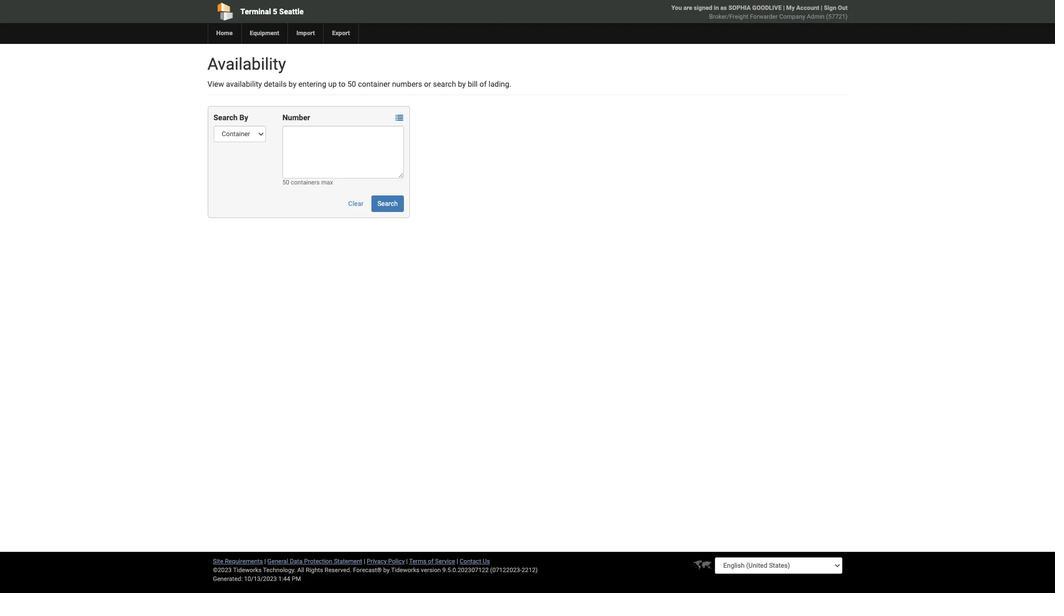 Task type: describe. For each thing, give the bounding box(es) containing it.
(07122023-
[[490, 567, 522, 574]]

Number text field
[[283, 126, 404, 179]]

| left sign
[[821, 4, 823, 12]]

bill
[[468, 80, 478, 89]]

all
[[297, 567, 304, 574]]

terms
[[409, 559, 427, 566]]

entering
[[299, 80, 326, 89]]

9.5.0.202307122
[[443, 567, 489, 574]]

1:44
[[278, 576, 290, 583]]

my account link
[[787, 4, 820, 12]]

0 vertical spatial 50
[[348, 80, 356, 89]]

version
[[421, 567, 441, 574]]

availability
[[226, 80, 262, 89]]

clear
[[348, 200, 364, 208]]

| up the tideworks
[[406, 559, 408, 566]]

numbers
[[392, 80, 422, 89]]

by
[[240, 113, 248, 122]]

account
[[797, 4, 820, 12]]

rights
[[306, 567, 323, 574]]

you
[[672, 4, 682, 12]]

contact us link
[[460, 559, 490, 566]]

0 horizontal spatial by
[[289, 80, 297, 89]]

import
[[297, 30, 315, 37]]

generated:
[[213, 576, 243, 583]]

up
[[328, 80, 337, 89]]

protection
[[304, 559, 333, 566]]

equipment link
[[241, 23, 288, 44]]

general data protection statement link
[[268, 559, 362, 566]]

out
[[838, 4, 848, 12]]

broker/freight
[[709, 13, 749, 20]]

forwarder
[[750, 13, 778, 20]]

admin
[[807, 13, 825, 20]]

view availability details by entering up to 50 container numbers or search by bill of lading.
[[208, 80, 512, 89]]

2212)
[[522, 567, 538, 574]]

statement
[[334, 559, 362, 566]]

search button
[[372, 196, 404, 212]]

terminal 5 seattle
[[241, 7, 304, 16]]

policy
[[388, 559, 405, 566]]

details
[[264, 80, 287, 89]]

| up forecast®
[[364, 559, 365, 566]]

search by
[[214, 113, 248, 122]]

us
[[483, 559, 490, 566]]

number
[[283, 113, 310, 122]]

©2023 tideworks
[[213, 567, 262, 574]]

view
[[208, 80, 224, 89]]

import link
[[288, 23, 323, 44]]

search
[[433, 80, 456, 89]]

privacy policy link
[[367, 559, 405, 566]]



Task type: locate. For each thing, give the bounding box(es) containing it.
1 vertical spatial search
[[378, 200, 398, 208]]

goodlive
[[753, 4, 782, 12]]

as
[[721, 4, 727, 12]]

container
[[358, 80, 390, 89]]

my
[[787, 4, 795, 12]]

50 left containers
[[283, 179, 289, 186]]

search inside button
[[378, 200, 398, 208]]

search
[[214, 113, 238, 122], [378, 200, 398, 208]]

2 horizontal spatial by
[[458, 80, 466, 89]]

10/13/2023
[[244, 576, 277, 583]]

privacy
[[367, 559, 387, 566]]

site requirements | general data protection statement | privacy policy | terms of service | contact us ©2023 tideworks technology. all rights reserved. forecast® by tideworks version 9.5.0.202307122 (07122023-2212) generated: 10/13/2023 1:44 pm
[[213, 559, 538, 583]]

0 vertical spatial of
[[480, 80, 487, 89]]

search for search
[[378, 200, 398, 208]]

site requirements link
[[213, 559, 263, 566]]

to
[[339, 80, 346, 89]]

1 horizontal spatial search
[[378, 200, 398, 208]]

technology.
[[263, 567, 296, 574]]

0 horizontal spatial of
[[428, 559, 434, 566]]

| left general
[[264, 559, 266, 566]]

50 containers max
[[283, 179, 333, 186]]

|
[[784, 4, 785, 12], [821, 4, 823, 12], [264, 559, 266, 566], [364, 559, 365, 566], [406, 559, 408, 566], [457, 559, 458, 566]]

50
[[348, 80, 356, 89], [283, 179, 289, 186]]

export link
[[323, 23, 358, 44]]

of right bill
[[480, 80, 487, 89]]

1 horizontal spatial 50
[[348, 80, 356, 89]]

pm
[[292, 576, 301, 583]]

export
[[332, 30, 350, 37]]

sign out link
[[824, 4, 848, 12]]

(57721)
[[826, 13, 848, 20]]

home link
[[208, 23, 241, 44]]

company
[[780, 13, 806, 20]]

or
[[424, 80, 431, 89]]

by left bill
[[458, 80, 466, 89]]

service
[[435, 559, 455, 566]]

by right the "details"
[[289, 80, 297, 89]]

show list image
[[396, 115, 403, 122]]

you are signed in as sophia goodlive | my account | sign out broker/freight forwarder company admin (57721)
[[672, 4, 848, 20]]

site
[[213, 559, 223, 566]]

search for search by
[[214, 113, 238, 122]]

| left my
[[784, 4, 785, 12]]

sign
[[824, 4, 837, 12]]

0 horizontal spatial 50
[[283, 179, 289, 186]]

forecast®
[[353, 567, 382, 574]]

search right "clear"
[[378, 200, 398, 208]]

equipment
[[250, 30, 279, 37]]

sophia
[[729, 4, 751, 12]]

in
[[714, 4, 719, 12]]

search left by
[[214, 113, 238, 122]]

50 right to
[[348, 80, 356, 89]]

home
[[216, 30, 233, 37]]

terminal
[[241, 7, 271, 16]]

0 horizontal spatial search
[[214, 113, 238, 122]]

are
[[684, 4, 693, 12]]

of inside site requirements | general data protection statement | privacy policy | terms of service | contact us ©2023 tideworks technology. all rights reserved. forecast® by tideworks version 9.5.0.202307122 (07122023-2212) generated: 10/13/2023 1:44 pm
[[428, 559, 434, 566]]

1 horizontal spatial of
[[480, 80, 487, 89]]

max
[[321, 179, 333, 186]]

terminal 5 seattle link
[[208, 0, 465, 23]]

containers
[[291, 179, 320, 186]]

seattle
[[279, 7, 304, 16]]

signed
[[694, 4, 713, 12]]

by
[[289, 80, 297, 89], [458, 80, 466, 89], [383, 567, 390, 574]]

| up the '9.5.0.202307122'
[[457, 559, 458, 566]]

contact
[[460, 559, 481, 566]]

0 vertical spatial search
[[214, 113, 238, 122]]

by down privacy policy link at the bottom left of the page
[[383, 567, 390, 574]]

data
[[290, 559, 303, 566]]

1 vertical spatial of
[[428, 559, 434, 566]]

availability
[[208, 54, 286, 74]]

terms of service link
[[409, 559, 455, 566]]

of
[[480, 80, 487, 89], [428, 559, 434, 566]]

requirements
[[225, 559, 263, 566]]

1 vertical spatial 50
[[283, 179, 289, 186]]

1 horizontal spatial by
[[383, 567, 390, 574]]

by inside site requirements | general data protection statement | privacy policy | terms of service | contact us ©2023 tideworks technology. all rights reserved. forecast® by tideworks version 9.5.0.202307122 (07122023-2212) generated: 10/13/2023 1:44 pm
[[383, 567, 390, 574]]

clear button
[[342, 196, 370, 212]]

of up version
[[428, 559, 434, 566]]

5
[[273, 7, 277, 16]]

general
[[268, 559, 288, 566]]

lading.
[[489, 80, 512, 89]]

reserved.
[[325, 567, 352, 574]]

tideworks
[[391, 567, 420, 574]]



Task type: vqa. For each thing, say whether or not it's contained in the screenshot.
obey
no



